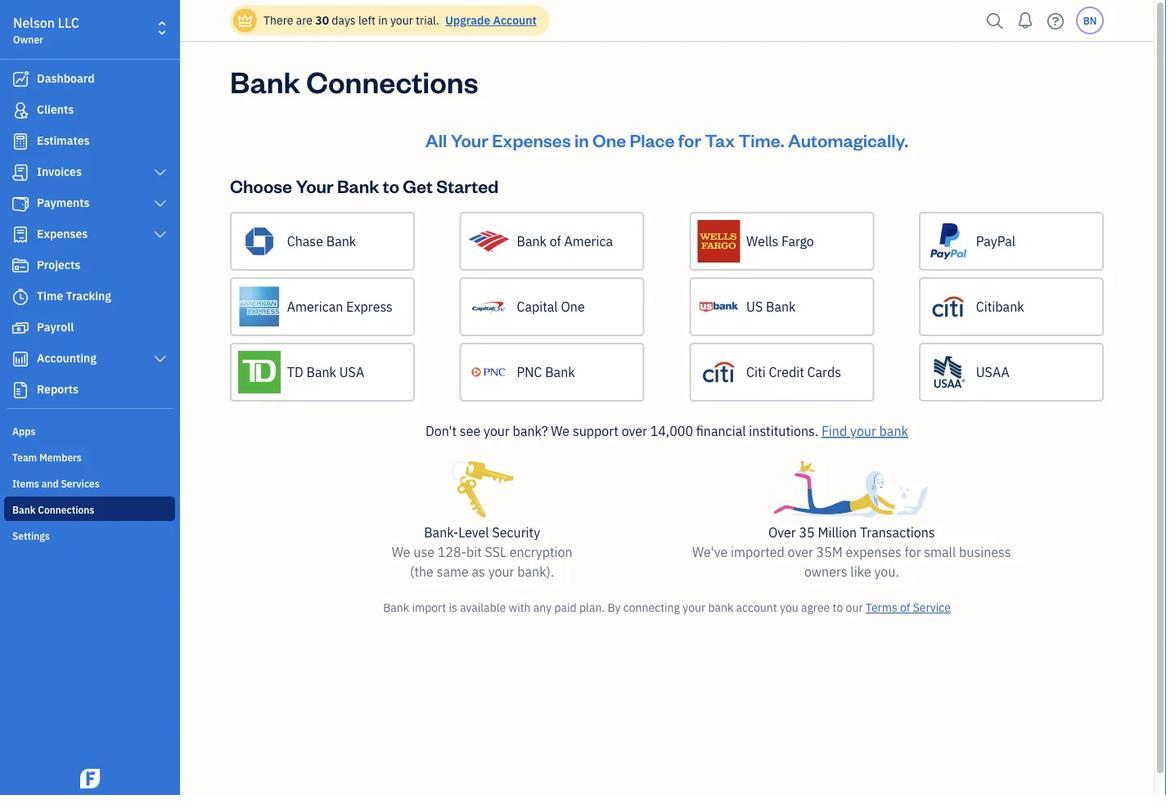 Task type: describe. For each thing, give the bounding box(es) containing it.
for inside over 35 million transactions we've imported over 35m expenses for small business owners like you.
[[905, 544, 921, 561]]

team members
[[12, 451, 82, 464]]

0 vertical spatial for
[[679, 128, 702, 151]]

estimate image
[[11, 133, 30, 150]]

estimates link
[[4, 127, 175, 156]]

paypal
[[976, 233, 1016, 250]]

clients link
[[4, 96, 175, 125]]

ssl
[[485, 544, 507, 561]]

report image
[[11, 382, 30, 399]]

fargo
[[782, 233, 814, 250]]

bit
[[467, 544, 482, 561]]

don't see your bank? we support over 14,000 financial institutions. find your bank
[[426, 423, 909, 440]]

express
[[346, 298, 393, 316]]

bank?
[[513, 423, 548, 440]]

usaa
[[976, 364, 1010, 381]]

terms
[[866, 600, 898, 616]]

expense image
[[11, 227, 30, 243]]

bank-
[[424, 524, 459, 542]]

0 vertical spatial of
[[550, 233, 561, 250]]

chevron large down image
[[153, 166, 168, 179]]

american
[[287, 298, 343, 316]]

settings
[[12, 530, 50, 543]]

over for 35m
[[788, 544, 814, 561]]

td bank usa
[[287, 364, 364, 381]]

members
[[39, 451, 82, 464]]

us bank
[[747, 298, 796, 316]]

account
[[736, 600, 777, 616]]

crown image
[[237, 12, 254, 29]]

items and services
[[12, 477, 100, 490]]

terms of service link
[[866, 600, 951, 616]]

reports
[[37, 382, 79, 397]]

nelson
[[13, 14, 55, 32]]

team members link
[[4, 445, 175, 469]]

encryption
[[510, 544, 573, 561]]

accounting
[[37, 351, 97, 366]]

your right see in the left of the page
[[484, 423, 510, 440]]

connections inside main element
[[38, 503, 94, 517]]

time
[[37, 289, 63, 304]]

team
[[12, 451, 37, 464]]

tracking
[[66, 289, 111, 304]]

items
[[12, 477, 39, 490]]

30
[[315, 13, 329, 28]]

bn
[[1084, 14, 1097, 27]]

1 vertical spatial bank
[[708, 600, 734, 616]]

citi
[[747, 364, 766, 381]]

bank inside main element
[[12, 503, 36, 517]]

bank-level security we use 128-bit ssl encryption (the same as your bank).
[[392, 524, 573, 581]]

upgrade
[[445, 13, 491, 28]]

bank right td
[[307, 364, 336, 381]]

like
[[851, 564, 872, 581]]

america
[[565, 233, 613, 250]]

don't
[[426, 423, 457, 440]]

capital
[[517, 298, 558, 316]]

money image
[[11, 320, 30, 336]]

import
[[412, 600, 446, 616]]

level
[[459, 524, 489, 542]]

owner
[[13, 33, 43, 46]]

over for 14,000
[[622, 423, 647, 440]]

any
[[534, 600, 552, 616]]

plan.
[[580, 600, 605, 616]]

get
[[403, 174, 433, 197]]

credit
[[769, 364, 805, 381]]

account
[[493, 13, 537, 28]]

bank import is available with any paid plan. by connecting your bank account you agree to our terms of service
[[383, 600, 951, 616]]

over 35 million transactions we've imported over 35m expenses for small business owners like you.
[[693, 524, 1012, 581]]

128-
[[438, 544, 467, 561]]

security
[[492, 524, 540, 542]]

citi credit cards
[[747, 364, 842, 381]]

chase bank
[[287, 233, 356, 250]]

days
[[332, 13, 356, 28]]

bn button
[[1077, 7, 1104, 34]]

0 horizontal spatial in
[[378, 13, 388, 28]]

chevron large down image for expenses
[[153, 228, 168, 242]]

find your bank link
[[822, 423, 909, 440]]

bank right pnc
[[545, 364, 575, 381]]

automagically.
[[788, 128, 909, 151]]

0 vertical spatial expenses
[[492, 128, 571, 151]]

expenses link
[[4, 220, 175, 250]]

us
[[747, 298, 763, 316]]

chevron large down image for accounting
[[153, 353, 168, 366]]

estimates
[[37, 133, 90, 148]]

bank of america
[[517, 233, 613, 250]]

time tracking link
[[4, 282, 175, 312]]

bank connections inside bank connections link
[[12, 503, 94, 517]]

1 horizontal spatial one
[[593, 128, 626, 151]]

nelson llc owner
[[13, 14, 79, 46]]

agree
[[801, 600, 830, 616]]

timer image
[[11, 289, 30, 305]]

projects
[[37, 257, 80, 273]]

1 vertical spatial of
[[901, 600, 911, 616]]

cards
[[808, 364, 842, 381]]

wells
[[747, 233, 779, 250]]

1 vertical spatial to
[[833, 600, 843, 616]]



Task type: vqa. For each thing, say whether or not it's contained in the screenshot.
30
yes



Task type: locate. For each thing, give the bounding box(es) containing it.
your left trial.
[[390, 13, 413, 28]]

over inside over 35 million transactions we've imported over 35m expenses for small business owners like you.
[[788, 544, 814, 561]]

reports link
[[4, 376, 175, 405]]

0 vertical spatial over
[[622, 423, 647, 440]]

invoice image
[[11, 165, 30, 181]]

million
[[818, 524, 857, 542]]

choose
[[230, 174, 292, 197]]

your inside bank-level security we use 128-bit ssl encryption (the same as your bank).
[[488, 564, 515, 581]]

business
[[959, 544, 1012, 561]]

payments
[[37, 195, 90, 210]]

you.
[[875, 564, 900, 581]]

0 vertical spatial to
[[383, 174, 400, 197]]

your for choose
[[296, 174, 334, 197]]

1 horizontal spatial to
[[833, 600, 843, 616]]

0 horizontal spatial your
[[296, 174, 334, 197]]

choose your bank to get started
[[230, 174, 499, 197]]

services
[[61, 477, 100, 490]]

chevron large down image
[[153, 197, 168, 210], [153, 228, 168, 242], [153, 353, 168, 366]]

1 horizontal spatial we
[[551, 423, 570, 440]]

1 vertical spatial bank connections
[[12, 503, 94, 517]]

upgrade account link
[[442, 13, 537, 28]]

1 horizontal spatial expenses
[[492, 128, 571, 151]]

bank left account
[[708, 600, 734, 616]]

0 horizontal spatial for
[[679, 128, 702, 151]]

are
[[296, 13, 313, 28]]

imported
[[731, 544, 785, 561]]

your right find
[[851, 423, 877, 440]]

llc
[[58, 14, 79, 32]]

1 vertical spatial one
[[561, 298, 585, 316]]

dashboard link
[[4, 65, 175, 94]]

dashboard
[[37, 71, 95, 86]]

invoices link
[[4, 158, 175, 187]]

bank down the there
[[230, 61, 300, 100]]

35
[[799, 524, 815, 542]]

time tracking
[[37, 289, 111, 304]]

3 chevron large down image from the top
[[153, 353, 168, 366]]

our
[[846, 600, 863, 616]]

notifications image
[[1013, 4, 1039, 37]]

project image
[[11, 258, 30, 274]]

(the
[[410, 564, 434, 581]]

american express
[[287, 298, 393, 316]]

1 horizontal spatial connections
[[306, 61, 479, 100]]

chevron large down image inside payments link
[[153, 197, 168, 210]]

payment image
[[11, 196, 30, 212]]

we inside bank-level security we use 128-bit ssl encryption (the same as your bank).
[[392, 544, 411, 561]]

expenses
[[846, 544, 902, 561]]

there are 30 days left in your trial. upgrade account
[[264, 13, 537, 28]]

1 vertical spatial your
[[296, 174, 334, 197]]

1 vertical spatial for
[[905, 544, 921, 561]]

as
[[472, 564, 485, 581]]

2 chevron large down image from the top
[[153, 228, 168, 242]]

expenses up started
[[492, 128, 571, 151]]

chevron large down image inside the expenses link
[[153, 228, 168, 242]]

we left use
[[392, 544, 411, 561]]

citibank
[[976, 298, 1025, 316]]

place
[[630, 128, 675, 151]]

0 vertical spatial chevron large down image
[[153, 197, 168, 210]]

for down transactions at the right
[[905, 544, 921, 561]]

apps link
[[4, 418, 175, 443]]

chevron large down image for payments
[[153, 197, 168, 210]]

expenses inside main element
[[37, 226, 88, 242]]

0 vertical spatial in
[[378, 13, 388, 28]]

payroll link
[[4, 314, 175, 343]]

for left the tax
[[679, 128, 702, 151]]

1 chevron large down image from the top
[[153, 197, 168, 210]]

see
[[460, 423, 481, 440]]

there
[[264, 13, 293, 28]]

support
[[573, 423, 619, 440]]

1 horizontal spatial of
[[901, 600, 911, 616]]

your down ssl on the bottom left of page
[[488, 564, 515, 581]]

1 horizontal spatial bank
[[880, 423, 909, 440]]

one right capital in the top of the page
[[561, 298, 585, 316]]

pnc bank
[[517, 364, 575, 381]]

same
[[437, 564, 469, 581]]

in
[[378, 13, 388, 28], [575, 128, 589, 151]]

available
[[460, 600, 506, 616]]

0 horizontal spatial one
[[561, 298, 585, 316]]

1 vertical spatial connections
[[38, 503, 94, 517]]

bank left america
[[517, 233, 547, 250]]

td
[[287, 364, 303, 381]]

0 vertical spatial connections
[[306, 61, 479, 100]]

1 horizontal spatial for
[[905, 544, 921, 561]]

over left 14,000
[[622, 423, 647, 440]]

bank right chase
[[326, 233, 356, 250]]

1 horizontal spatial bank connections
[[230, 61, 479, 100]]

0 vertical spatial we
[[551, 423, 570, 440]]

over down 35
[[788, 544, 814, 561]]

dashboard image
[[11, 71, 30, 88]]

bank left import
[[383, 600, 409, 616]]

your
[[451, 128, 489, 151], [296, 174, 334, 197]]

0 horizontal spatial bank connections
[[12, 503, 94, 517]]

1 vertical spatial in
[[575, 128, 589, 151]]

1 horizontal spatial over
[[788, 544, 814, 561]]

your for all
[[451, 128, 489, 151]]

one left 'place'
[[593, 128, 626, 151]]

all
[[426, 128, 447, 151]]

trial.
[[416, 13, 440, 28]]

1 horizontal spatial in
[[575, 128, 589, 151]]

0 horizontal spatial bank
[[708, 600, 734, 616]]

chart image
[[11, 351, 30, 368]]

bank connections down days
[[230, 61, 479, 100]]

client image
[[11, 102, 30, 119]]

to left our
[[833, 600, 843, 616]]

of
[[550, 233, 561, 250], [901, 600, 911, 616]]

bank
[[880, 423, 909, 440], [708, 600, 734, 616]]

find
[[822, 423, 848, 440]]

we
[[551, 423, 570, 440], [392, 544, 411, 561]]

0 horizontal spatial connections
[[38, 503, 94, 517]]

left
[[359, 13, 376, 28]]

0 vertical spatial bank connections
[[230, 61, 479, 100]]

0 vertical spatial bank
[[880, 423, 909, 440]]

connecting
[[624, 600, 680, 616]]

1 vertical spatial expenses
[[37, 226, 88, 242]]

0 horizontal spatial expenses
[[37, 226, 88, 242]]

payments link
[[4, 189, 175, 219]]

bank right find
[[880, 423, 909, 440]]

bank).
[[518, 564, 554, 581]]

0 vertical spatial one
[[593, 128, 626, 151]]

0 horizontal spatial over
[[622, 423, 647, 440]]

service
[[913, 600, 951, 616]]

your right connecting
[[683, 600, 706, 616]]

started
[[437, 174, 499, 197]]

14,000
[[651, 423, 693, 440]]

capital one
[[517, 298, 585, 316]]

2 vertical spatial chevron large down image
[[153, 353, 168, 366]]

main element
[[0, 0, 221, 796]]

accounting link
[[4, 345, 175, 374]]

search image
[[982, 9, 1009, 33]]

in right left
[[378, 13, 388, 28]]

1 horizontal spatial your
[[451, 128, 489, 151]]

you
[[780, 600, 799, 616]]

1 vertical spatial over
[[788, 544, 814, 561]]

clients
[[37, 102, 74, 117]]

to
[[383, 174, 400, 197], [833, 600, 843, 616]]

connections
[[306, 61, 479, 100], [38, 503, 94, 517]]

your
[[390, 13, 413, 28], [484, 423, 510, 440], [851, 423, 877, 440], [488, 564, 515, 581], [683, 600, 706, 616]]

bank left get
[[337, 174, 379, 197]]

we right bank?
[[551, 423, 570, 440]]

payroll
[[37, 320, 74, 335]]

of right terms at the right bottom of the page
[[901, 600, 911, 616]]

bank down "items"
[[12, 503, 36, 517]]

usa
[[340, 364, 364, 381]]

expenses down payments
[[37, 226, 88, 242]]

wells fargo
[[747, 233, 814, 250]]

chase
[[287, 233, 323, 250]]

financial
[[697, 423, 746, 440]]

bank connections down the items and services
[[12, 503, 94, 517]]

projects link
[[4, 251, 175, 281]]

of left america
[[550, 233, 561, 250]]

to left get
[[383, 174, 400, 197]]

tax
[[705, 128, 735, 151]]

with
[[509, 600, 531, 616]]

expenses
[[492, 128, 571, 151], [37, 226, 88, 242]]

for
[[679, 128, 702, 151], [905, 544, 921, 561]]

in left 'place'
[[575, 128, 589, 151]]

connections down there are 30 days left in your trial. upgrade account
[[306, 61, 479, 100]]

0 horizontal spatial of
[[550, 233, 561, 250]]

0 horizontal spatial we
[[392, 544, 411, 561]]

bank connections
[[230, 61, 479, 100], [12, 503, 94, 517]]

0 horizontal spatial to
[[383, 174, 400, 197]]

small
[[925, 544, 956, 561]]

pnc
[[517, 364, 542, 381]]

1 vertical spatial we
[[392, 544, 411, 561]]

connections down the items and services
[[38, 503, 94, 517]]

go to help image
[[1043, 9, 1069, 33]]

1 vertical spatial chevron large down image
[[153, 228, 168, 242]]

your right the "all"
[[451, 128, 489, 151]]

your right choose
[[296, 174, 334, 197]]

is
[[449, 600, 457, 616]]

35m
[[817, 544, 843, 561]]

paid
[[555, 600, 577, 616]]

freshbooks image
[[77, 770, 103, 789]]

bank right 'us'
[[766, 298, 796, 316]]

time.
[[739, 128, 785, 151]]

0 vertical spatial your
[[451, 128, 489, 151]]



